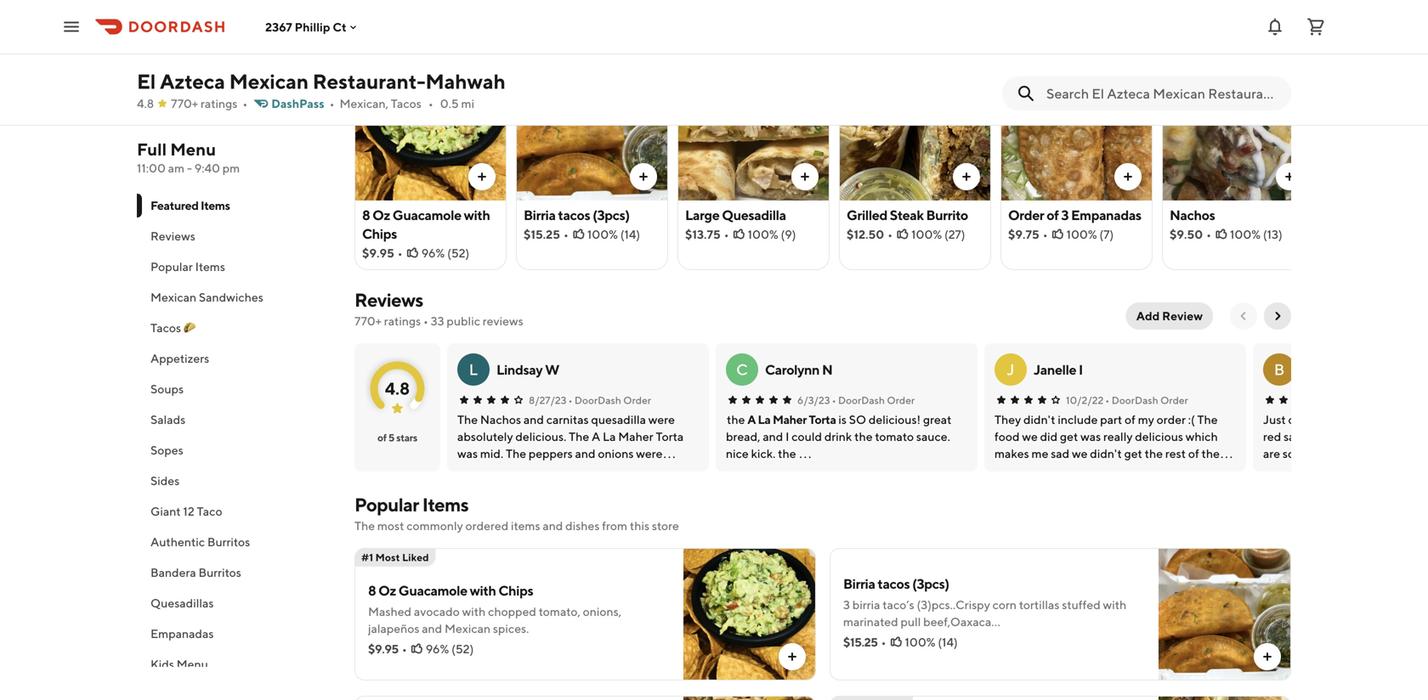 Task type: locate. For each thing, give the bounding box(es) containing it.
chips
[[362, 226, 397, 242], [499, 583, 534, 599]]

11:00
[[137, 161, 166, 175]]

corn
[[993, 598, 1017, 612]]

broth
[[844, 649, 874, 663]]

popular for popular items
[[151, 260, 193, 274]]

100% (7)
[[1067, 228, 1114, 242]]

2 horizontal spatial mexican
[[445, 622, 491, 636]]

• left dashpass
[[243, 97, 248, 111]]

1 vertical spatial oz
[[379, 583, 396, 599]]

kids menu
[[151, 658, 208, 672]]

empanadas up (7)
[[1072, 207, 1142, 223]]

tacos inside button
[[151, 321, 181, 335]]

$15.25 down marinated
[[844, 636, 878, 650]]

3 up 100% (7)
[[1062, 207, 1069, 223]]

0 vertical spatial featured items
[[355, 25, 497, 49]]

1 horizontal spatial birria tacos (3pcs) image
[[1159, 549, 1292, 681]]

1 vertical spatial liked
[[402, 552, 429, 564]]

burritos down giant 12 taco button
[[207, 535, 250, 549]]

8 for 8 oz guacamole with chips mashed avocado with chopped tomato, onions, jalapeños and mexican spices.
[[368, 583, 376, 599]]

0 vertical spatial (14)
[[621, 228, 641, 242]]

(14) down birria tacos (3pcs)
[[621, 228, 641, 242]]

-
[[187, 161, 192, 175]]

1 vertical spatial most
[[376, 552, 400, 564]]

featured down am
[[151, 199, 199, 213]]

1 vertical spatial featured items
[[151, 199, 230, 213]]

stuffed
[[1063, 598, 1101, 612]]

items up mexican sandwiches
[[195, 260, 225, 274]]

1 vertical spatial menu
[[177, 658, 208, 672]]

0 vertical spatial guacamole
[[393, 207, 462, 223]]

96% (52)
[[422, 246, 470, 260], [426, 643, 474, 657]]

empanadas down the 'quesadillas'
[[151, 627, 214, 641]]

1 vertical spatial chips
[[499, 583, 534, 599]]

0 horizontal spatial chips
[[362, 226, 397, 242]]

1 horizontal spatial reviews
[[355, 289, 423, 311]]

96% down avocado
[[426, 643, 449, 657]]

100% down grilled steak burrito
[[912, 228, 943, 242]]

#1 down the
[[361, 552, 373, 564]]

ratings
[[201, 97, 238, 111], [384, 314, 421, 328]]

0 vertical spatial menu
[[170, 139, 216, 159]]

order for l
[[624, 395, 652, 407]]

0 vertical spatial of
[[1047, 207, 1059, 223]]

#1 up mexican,
[[361, 61, 373, 73]]

0 vertical spatial reviews
[[151, 229, 196, 243]]

spices.
[[493, 622, 529, 636]]

featured inside heading
[[355, 25, 441, 49]]

and down avocado
[[422, 622, 442, 636]]

• doordash order up torta
[[832, 395, 915, 407]]

(14) down beef,oaxaca
[[938, 636, 958, 650]]

2 • doordash order from the left
[[832, 395, 915, 407]]

1 vertical spatial tacos
[[878, 576, 910, 592]]

1 doordash from the left
[[575, 395, 622, 407]]

0 vertical spatial $15.25
[[524, 228, 561, 242]]

• down el azteca mexican restaurant-mahwah
[[330, 97, 335, 111]]

2 vertical spatial mexican
[[445, 622, 491, 636]]

1 horizontal spatial featured
[[355, 25, 441, 49]]

popular
[[151, 260, 193, 274], [355, 494, 419, 516]]

#1 most liked down most
[[361, 552, 429, 564]]

0 vertical spatial ratings
[[201, 97, 238, 111]]

1 vertical spatial #1 most liked
[[361, 552, 429, 564]]

featured items heading
[[355, 24, 497, 51]]

#1 most liked up mexican, tacos • 0.5 mi
[[361, 61, 429, 73]]

burritos for authentic burritos
[[207, 535, 250, 549]]

pm
[[223, 161, 240, 175]]

8 inside 8 oz guacamole with chips
[[362, 207, 370, 223]]

96% (52) down 8 oz guacamole with chips at left
[[422, 246, 470, 260]]

popular up most
[[355, 494, 419, 516]]

• right 8/27/23
[[569, 395, 573, 407]]

popular up mexican sandwiches
[[151, 260, 193, 274]]

burrito
[[927, 207, 969, 223]]

100% down quesadilla
[[748, 228, 779, 242]]

guacamole
[[393, 207, 462, 223], [399, 583, 468, 599]]

open menu image
[[61, 17, 82, 37]]

doordash right "6/3/23"
[[839, 395, 885, 407]]

and right items
[[543, 519, 563, 533]]

mexican up dashpass
[[229, 69, 309, 94]]

🌮
[[184, 321, 196, 335]]

mexican
[[229, 69, 309, 94], [151, 290, 197, 305], [445, 622, 491, 636]]

0 horizontal spatial tacos
[[151, 321, 181, 335]]

1 horizontal spatial tacos
[[391, 97, 422, 111]]

• left the
[[882, 636, 887, 650]]

1 vertical spatial #1
[[361, 552, 373, 564]]

full menu 11:00 am - 9:40 pm
[[137, 139, 240, 175]]

1 vertical spatial tacos
[[151, 321, 181, 335]]

96%
[[422, 246, 445, 260], [426, 643, 449, 657]]

guacamole inside 8 oz guacamole with chips mashed avocado with chopped tomato, onions, jalapeños and mexican spices.
[[399, 583, 468, 599]]

with inside birria tacos (3pcs) 3 birria taco's (3)pcs..crispy corn tortillas stuffed with marinated pull beef,oaxaca cheese,onions,cilantro,green or red salsa, limes & beef broth on the side.
[[1104, 598, 1127, 612]]

items inside button
[[195, 260, 225, 274]]

reviews for reviews
[[151, 229, 196, 243]]

0 vertical spatial 4.8
[[137, 97, 154, 111]]

1 vertical spatial birria
[[844, 576, 876, 592]]

• down jalapeños
[[402, 643, 407, 657]]

chips up chopped
[[499, 583, 534, 599]]

(52) down avocado
[[452, 643, 474, 657]]

1 #1 from the top
[[361, 61, 373, 73]]

1 vertical spatial empanadas
[[151, 627, 214, 641]]

2 most from the top
[[376, 552, 400, 564]]

reviews inside reviews 770+ ratings • 33 public reviews
[[355, 289, 423, 311]]

100% left (13)
[[1231, 228, 1261, 242]]

$15.25 for $15.25 •
[[844, 636, 878, 650]]

1 vertical spatial burritos
[[199, 566, 241, 580]]

add item to cart image
[[475, 170, 489, 184], [637, 170, 651, 184], [799, 170, 812, 184], [1122, 170, 1135, 184], [786, 651, 800, 664]]

4.8 up "of 5 stars"
[[385, 379, 410, 399]]

4.8 down el
[[137, 97, 154, 111]]

birria inside birria tacos (3pcs) 3 birria taco's (3)pcs..crispy corn tortillas stuffed with marinated pull beef,oaxaca cheese,onions,cilantro,green or red salsa, limes & beef broth on the side.
[[844, 576, 876, 592]]

reviews down 8 oz guacamole with chips at left
[[355, 289, 423, 311]]

mi
[[461, 97, 475, 111]]

add item to cart image for order
[[1122, 170, 1135, 184]]

chips up reviews link
[[362, 226, 397, 242]]

0 vertical spatial 8 oz guacamole with chips image
[[356, 58, 506, 201]]

1 vertical spatial ratings
[[384, 314, 421, 328]]

1 vertical spatial 770+
[[355, 314, 382, 328]]

0 vertical spatial featured
[[355, 25, 441, 49]]

tortillas
[[1020, 598, 1060, 612]]

10/2/22
[[1067, 395, 1104, 407]]

1 vertical spatial $15.25
[[844, 636, 878, 650]]

0 vertical spatial burritos
[[207, 535, 250, 549]]

reviews up the "popular items"
[[151, 229, 196, 243]]

notification bell image
[[1266, 17, 1286, 37]]

• doordash order right 10/2/22
[[1106, 395, 1189, 407]]

mexican inside 8 oz guacamole with chips mashed avocado with chopped tomato, onions, jalapeños and mexican spices.
[[445, 622, 491, 636]]

tacos right mexican,
[[391, 97, 422, 111]]

1 vertical spatial (3pcs)
[[913, 576, 950, 592]]

red
[[1015, 632, 1033, 646]]

#1 most liked
[[361, 61, 429, 73], [361, 552, 429, 564]]

$15.25 for $15.25
[[524, 228, 561, 242]]

i
[[1079, 362, 1083, 378]]

770+
[[171, 97, 198, 111], [355, 314, 382, 328]]

most
[[376, 61, 400, 73], [376, 552, 400, 564]]

burritos
[[207, 535, 250, 549], [199, 566, 241, 580]]

1 vertical spatial popular
[[355, 494, 419, 516]]

0 horizontal spatial popular
[[151, 260, 193, 274]]

quesadillas
[[151, 597, 214, 611]]

0 vertical spatial 3
[[1062, 207, 1069, 223]]

guacamole inside 8 oz guacamole with chips
[[393, 207, 462, 223]]

reviews inside button
[[151, 229, 196, 243]]

• doordash order right 8/27/23
[[569, 395, 652, 407]]

featured
[[355, 25, 441, 49], [151, 199, 199, 213]]

1 vertical spatial of
[[378, 432, 387, 444]]

1 vertical spatial 8 oz guacamole with chips image
[[684, 549, 817, 681]]

0 vertical spatial popular
[[151, 260, 193, 274]]

770+ down azteca
[[171, 97, 198, 111]]

oz
[[373, 207, 390, 223], [379, 583, 396, 599]]

•
[[243, 97, 248, 111], [330, 97, 335, 111], [429, 97, 434, 111], [564, 228, 569, 242], [724, 228, 729, 242], [888, 228, 893, 242], [1043, 228, 1048, 242], [1207, 228, 1212, 242], [398, 246, 403, 260], [424, 314, 429, 328], [569, 395, 573, 407], [832, 395, 837, 407], [1106, 395, 1110, 407], [882, 636, 887, 650], [402, 643, 407, 657]]

items up commonly
[[422, 494, 469, 516]]

2 horizontal spatial • doordash order
[[1106, 395, 1189, 407]]

• doordash order
[[569, 395, 652, 407], [832, 395, 915, 407], [1106, 395, 1189, 407]]

grilled steak burrito image
[[840, 58, 991, 201], [1159, 697, 1292, 701]]

oz inside 8 oz guacamole with chips mashed avocado with chopped tomato, onions, jalapeños and mexican spices.
[[379, 583, 396, 599]]

1 horizontal spatial $15.25
[[844, 636, 878, 650]]

burritos for bandera burritos
[[199, 566, 241, 580]]

1 horizontal spatial of
[[1047, 207, 1059, 223]]

1 vertical spatial 100% (14)
[[905, 636, 958, 650]]

0 horizontal spatial $15.25
[[524, 228, 561, 242]]

giant 12 taco
[[151, 505, 222, 519]]

1 vertical spatial 8
[[368, 583, 376, 599]]

0 horizontal spatial of
[[378, 432, 387, 444]]

oz for 8 oz guacamole with chips mashed avocado with chopped tomato, onions, jalapeños and mexican spices.
[[379, 583, 396, 599]]

add item to cart image
[[960, 170, 974, 184], [1283, 170, 1297, 184], [1261, 651, 1275, 664]]

0 horizontal spatial 3
[[844, 598, 851, 612]]

chips inside 8 oz guacamole with chips
[[362, 226, 397, 242]]

doordash right 8/27/23
[[575, 395, 622, 407]]

tacos inside birria tacos (3pcs) 3 birria taco's (3)pcs..crispy corn tortillas stuffed with marinated pull beef,oaxaca cheese,onions,cilantro,green or red salsa, limes & beef broth on the side.
[[878, 576, 910, 592]]

and
[[543, 519, 563, 533], [422, 622, 442, 636]]

3 • doordash order from the left
[[1106, 395, 1189, 407]]

this
[[630, 519, 650, 533]]

• down 8 oz guacamole with chips at left
[[398, 246, 403, 260]]

liked down commonly
[[402, 552, 429, 564]]

• left 0.5
[[429, 97, 434, 111]]

side.
[[913, 649, 938, 663]]

0 vertical spatial most
[[376, 61, 400, 73]]

add item to cart image for large
[[799, 170, 812, 184]]

8 for 8 oz guacamole with chips
[[362, 207, 370, 223]]

mexican sandwiches button
[[137, 282, 334, 313]]

100% down birria tacos (3pcs)
[[588, 228, 618, 242]]

1 horizontal spatial tacos
[[878, 576, 910, 592]]

janelle
[[1034, 362, 1077, 378]]

5
[[389, 432, 395, 444]]

reviews button
[[137, 221, 334, 252]]

0 horizontal spatial grilled steak burrito image
[[840, 58, 991, 201]]

0 vertical spatial empanadas
[[1072, 207, 1142, 223]]

1 horizontal spatial birria
[[844, 576, 876, 592]]

0 vertical spatial #1 most liked
[[361, 61, 429, 73]]

2 horizontal spatial add item to cart image
[[1283, 170, 1297, 184]]

$12.50
[[847, 228, 885, 242]]

birria
[[853, 598, 881, 612]]

featured up restaurant-
[[355, 25, 441, 49]]

0 horizontal spatial add item to cart image
[[960, 170, 974, 184]]

100% for quesadilla
[[748, 228, 779, 242]]

0 items, open order cart image
[[1306, 17, 1327, 37]]

el azteca mexican restaurant-mahwah
[[137, 69, 506, 94]]

0 vertical spatial $9.95
[[362, 246, 394, 260]]

1 vertical spatial guacamole
[[399, 583, 468, 599]]

• down large quesadilla
[[724, 228, 729, 242]]

the
[[892, 649, 910, 663]]

stars
[[396, 432, 418, 444]]

1 vertical spatial large quesadilla image
[[684, 697, 817, 701]]

2 doordash from the left
[[839, 395, 885, 407]]

liked down the featured items heading
[[402, 61, 429, 73]]

tacos
[[391, 97, 422, 111], [151, 321, 181, 335]]

mexican inside button
[[151, 290, 197, 305]]

ratings down azteca
[[201, 97, 238, 111]]

popular items
[[151, 260, 225, 274]]

1 horizontal spatial • doordash order
[[832, 395, 915, 407]]

0 horizontal spatial ratings
[[201, 97, 238, 111]]

most up mexican, tacos • 0.5 mi
[[376, 61, 400, 73]]

• right $12.50
[[888, 228, 893, 242]]

featured items down -
[[151, 199, 230, 213]]

96% down 8 oz guacamole with chips at left
[[422, 246, 445, 260]]

featured items up mahwah
[[355, 25, 497, 49]]

authentic burritos
[[151, 535, 250, 549]]

doordash right 10/2/22
[[1112, 395, 1159, 407]]

1 vertical spatial and
[[422, 622, 442, 636]]

mexican down avocado
[[445, 622, 491, 636]]

(52) down 8 oz guacamole with chips at left
[[447, 246, 470, 260]]

items inside heading
[[445, 25, 497, 49]]

most down most
[[376, 552, 400, 564]]

1 horizontal spatial 770+
[[355, 314, 382, 328]]

0 vertical spatial and
[[543, 519, 563, 533]]

reviews
[[151, 229, 196, 243], [355, 289, 423, 311]]

guacamole for 8 oz guacamole with chips mashed avocado with chopped tomato, onions, jalapeños and mexican spices.
[[399, 583, 468, 599]]

100% (27)
[[912, 228, 966, 242]]

items up mahwah
[[445, 25, 497, 49]]

taco
[[197, 505, 222, 519]]

mahwah
[[426, 69, 506, 94]]

1 vertical spatial mexican
[[151, 290, 197, 305]]

oz for 8 oz guacamole with chips
[[373, 207, 390, 223]]

popular inside popular items button
[[151, 260, 193, 274]]

empanadas
[[1072, 207, 1142, 223], [151, 627, 214, 641]]

100% down order of 3 empanadas at the right top
[[1067, 228, 1098, 242]]

menu right kids
[[177, 658, 208, 672]]

popular inside popular items the most commonly ordered items and dishes from this store
[[355, 494, 419, 516]]

1 horizontal spatial and
[[543, 519, 563, 533]]

am
[[168, 161, 185, 175]]

menu inside button
[[177, 658, 208, 672]]

100% (14) down "pull"
[[905, 636, 958, 650]]

ordered
[[466, 519, 509, 533]]

order
[[1009, 207, 1045, 223], [624, 395, 652, 407], [887, 395, 915, 407], [1161, 395, 1189, 407]]

birria tacos (3pcs) image
[[517, 58, 668, 201], [1159, 549, 1292, 681]]

8 oz guacamole with chips image
[[356, 58, 506, 201], [684, 549, 817, 681]]

1 horizontal spatial chips
[[499, 583, 534, 599]]

add item to cart image for nachos
[[1283, 170, 1297, 184]]

3 left birria
[[844, 598, 851, 612]]

birria
[[524, 207, 556, 223], [844, 576, 876, 592]]

1 vertical spatial grilled steak burrito image
[[1159, 697, 1292, 701]]

empanadas button
[[137, 619, 334, 650]]

$9.95 up reviews link
[[362, 246, 394, 260]]

0 vertical spatial birria
[[524, 207, 556, 223]]

large quesadilla image
[[679, 58, 829, 201], [684, 697, 817, 701]]

limes
[[1066, 632, 1095, 646]]

8 inside 8 oz guacamole with chips mashed avocado with chopped tomato, onions, jalapeños and mexican spices.
[[368, 583, 376, 599]]

Item Search search field
[[1047, 84, 1278, 103]]

empanadas inside "button"
[[151, 627, 214, 641]]

chips for 8 oz guacamole with chips mashed avocado with chopped tomato, onions, jalapeños and mexican spices.
[[499, 583, 534, 599]]

1 horizontal spatial (3pcs)
[[913, 576, 950, 592]]

(3pcs) inside birria tacos (3pcs) 3 birria taco's (3)pcs..crispy corn tortillas stuffed with marinated pull beef,oaxaca cheese,onions,cilantro,green or red salsa, limes & beef broth on the side.
[[913, 576, 950, 592]]

maher
[[773, 413, 807, 427]]

1 vertical spatial 3
[[844, 598, 851, 612]]

100% (13)
[[1231, 228, 1283, 242]]

0 horizontal spatial • doordash order
[[569, 395, 652, 407]]

b
[[1275, 361, 1285, 379]]

menu inside full menu 11:00 am - 9:40 pm
[[170, 139, 216, 159]]

12
[[183, 505, 195, 519]]

• left 33
[[424, 314, 429, 328]]

0 vertical spatial (3pcs)
[[593, 207, 630, 223]]

and inside popular items the most commonly ordered items and dishes from this store
[[543, 519, 563, 533]]

the
[[355, 519, 375, 533]]

1 horizontal spatial 4.8
[[385, 379, 410, 399]]

birria tacos (3pcs)
[[524, 207, 630, 223]]

ratings down reviews link
[[384, 314, 421, 328]]

33
[[431, 314, 445, 328]]

menu up -
[[170, 139, 216, 159]]

tacos left 🌮
[[151, 321, 181, 335]]

giant
[[151, 505, 181, 519]]

96% (52) down avocado
[[426, 643, 474, 657]]

1 horizontal spatial mexican
[[229, 69, 309, 94]]

0 horizontal spatial tacos
[[558, 207, 591, 223]]

0 horizontal spatial featured
[[151, 199, 199, 213]]

3 doordash from the left
[[1112, 395, 1159, 407]]

770+ down reviews link
[[355, 314, 382, 328]]

chips inside 8 oz guacamole with chips mashed avocado with chopped tomato, onions, jalapeños and mexican spices.
[[499, 583, 534, 599]]

burritos down "authentic burritos" button
[[199, 566, 241, 580]]

l
[[469, 361, 478, 379]]

mexican up the tacos 🌮 at the left of the page
[[151, 290, 197, 305]]

1 horizontal spatial add item to cart image
[[1261, 651, 1275, 664]]

0 vertical spatial 8
[[362, 207, 370, 223]]

$15.25 down birria tacos (3pcs)
[[524, 228, 561, 242]]

1 horizontal spatial ratings
[[384, 314, 421, 328]]

1 • doordash order from the left
[[569, 395, 652, 407]]

salsa,
[[1035, 632, 1064, 646]]

torta
[[809, 413, 837, 427]]

on
[[876, 649, 890, 663]]

$9.95 down jalapeños
[[368, 643, 399, 657]]

oz inside 8 oz guacamole with chips
[[373, 207, 390, 223]]

0 horizontal spatial 770+
[[171, 97, 198, 111]]

add item to cart image for grilled steak burrito
[[960, 170, 974, 184]]

100% (14) down birria tacos (3pcs)
[[588, 228, 641, 242]]

3 inside birria tacos (3pcs) 3 birria taco's (3)pcs..crispy corn tortillas stuffed with marinated pull beef,oaxaca cheese,onions,cilantro,green or red salsa, limes & beef broth on the side.
[[844, 598, 851, 612]]

0 horizontal spatial featured items
[[151, 199, 230, 213]]

guacamole for 8 oz guacamole with chips
[[393, 207, 462, 223]]

birria tacos (3pcs) 3 birria taco's (3)pcs..crispy corn tortillas stuffed with marinated pull beef,oaxaca cheese,onions,cilantro,green or red salsa, limes & beef broth on the side.
[[844, 576, 1132, 663]]



Task type: describe. For each thing, give the bounding box(es) containing it.
1 vertical spatial 96%
[[426, 643, 449, 657]]

grilled steak burrito
[[847, 207, 969, 223]]

beef
[[1107, 632, 1132, 646]]

8 oz guacamole with chips mashed avocado with chopped tomato, onions, jalapeños and mexican spices.
[[368, 583, 622, 636]]

0 vertical spatial 96%
[[422, 246, 445, 260]]

items up reviews button
[[201, 199, 230, 213]]

0 horizontal spatial birria tacos (3pcs) image
[[517, 58, 668, 201]]

ct
[[333, 20, 347, 34]]

grilled
[[847, 207, 888, 223]]

doordash for j
[[1112, 395, 1159, 407]]

1 horizontal spatial 3
[[1062, 207, 1069, 223]]

appetizers
[[151, 352, 209, 366]]

soups
[[151, 382, 184, 396]]

reviews
[[483, 314, 524, 328]]

0 vertical spatial (52)
[[447, 246, 470, 260]]

azteca
[[160, 69, 225, 94]]

(9)
[[781, 228, 797, 242]]

kids
[[151, 658, 174, 672]]

birria for birria tacos (3pcs)
[[524, 207, 556, 223]]

100% for steak
[[912, 228, 943, 242]]

dashpass •
[[272, 97, 335, 111]]

• doordash order for j
[[1106, 395, 1189, 407]]

large quesadilla
[[686, 207, 787, 223]]

ratings inside reviews 770+ ratings • 33 public reviews
[[384, 314, 421, 328]]

soups button
[[137, 374, 334, 405]]

order for j
[[1161, 395, 1189, 407]]

• right $9.50
[[1207, 228, 1212, 242]]

• right "6/3/23"
[[832, 395, 837, 407]]

n
[[822, 362, 833, 378]]

0 vertical spatial 96% (52)
[[422, 246, 470, 260]]

2367 phillip ct button
[[265, 20, 360, 34]]

carolynn n
[[766, 362, 833, 378]]

1 vertical spatial (52)
[[452, 643, 474, 657]]

pull
[[901, 615, 921, 629]]

sandwiches
[[199, 290, 264, 305]]

with inside 8 oz guacamole with chips
[[464, 207, 490, 223]]

reviews for reviews 770+ ratings • 33 public reviews
[[355, 289, 423, 311]]

(3pcs) for birria tacos (3pcs) 3 birria taco's (3)pcs..crispy corn tortillas stuffed with marinated pull beef,oaxaca cheese,onions,cilantro,green or red salsa, limes & beef broth on the side.
[[913, 576, 950, 592]]

1 horizontal spatial (14)
[[938, 636, 958, 650]]

• inside reviews 770+ ratings • 33 public reviews
[[424, 314, 429, 328]]

c
[[737, 361, 748, 379]]

next image
[[1272, 310, 1285, 323]]

tomato,
[[539, 605, 581, 619]]

• right 10/2/22
[[1106, 395, 1110, 407]]

next button of carousel image
[[1272, 31, 1285, 44]]

el
[[137, 69, 156, 94]]

quesadilla
[[722, 207, 787, 223]]

phillip
[[295, 20, 330, 34]]

100% for of
[[1067, 228, 1098, 242]]

1 vertical spatial birria tacos (3pcs) image
[[1159, 549, 1292, 681]]

100% for tacos
[[588, 228, 618, 242]]

$9.50
[[1170, 228, 1204, 242]]

1 horizontal spatial empanadas
[[1072, 207, 1142, 223]]

appetizers button
[[137, 344, 334, 374]]

taco's
[[883, 598, 915, 612]]

$13.75
[[686, 228, 721, 242]]

onions,
[[583, 605, 622, 619]]

reviews link
[[355, 289, 423, 311]]

mexican, tacos • 0.5 mi
[[340, 97, 475, 111]]

2 #1 most liked from the top
[[361, 552, 429, 564]]

doordash for l
[[575, 395, 622, 407]]

• doordash order for c
[[832, 395, 915, 407]]

store
[[652, 519, 679, 533]]

tacos for birria tacos (3pcs)
[[558, 207, 591, 223]]

0 vertical spatial mexican
[[229, 69, 309, 94]]

w
[[545, 362, 560, 378]]

marinated
[[844, 615, 899, 629]]

salads button
[[137, 405, 334, 435]]

mexican,
[[340, 97, 389, 111]]

review
[[1163, 309, 1204, 323]]

cheese,onions,cilantro,green
[[844, 632, 999, 646]]

(27)
[[945, 228, 966, 242]]

2 liked from the top
[[402, 552, 429, 564]]

previous image
[[1238, 310, 1251, 323]]

1 vertical spatial 96% (52)
[[426, 643, 474, 657]]

• doordash order for l
[[569, 395, 652, 407]]

a la maher torta button
[[748, 412, 837, 429]]

commonly
[[407, 519, 463, 533]]

popular for popular items the most commonly ordered items and dishes from this store
[[355, 494, 419, 516]]

order for c
[[887, 395, 915, 407]]

0 vertical spatial large quesadilla image
[[679, 58, 829, 201]]

$9.95 for $9.95
[[362, 246, 394, 260]]

sides button
[[137, 466, 334, 497]]

items inside popular items the most commonly ordered items and dishes from this store
[[422, 494, 469, 516]]

8 oz guacamole with chips
[[362, 207, 490, 242]]

order of 3 empanadas image
[[1002, 58, 1153, 201]]

• right $9.75
[[1043, 228, 1048, 242]]

0 horizontal spatial 8 oz guacamole with chips image
[[356, 58, 506, 201]]

j
[[1007, 361, 1015, 379]]

1 horizontal spatial featured items
[[355, 25, 497, 49]]

add item to cart image for birria
[[637, 170, 651, 184]]

add
[[1137, 309, 1160, 323]]

chopped
[[488, 605, 537, 619]]

or
[[1001, 632, 1012, 646]]

avocado
[[414, 605, 460, 619]]

nachos
[[1170, 207, 1216, 223]]

1 horizontal spatial 8 oz guacamole with chips image
[[684, 549, 817, 681]]

steak
[[890, 207, 924, 223]]

2 #1 from the top
[[361, 552, 373, 564]]

0 vertical spatial 770+
[[171, 97, 198, 111]]

100% down "pull"
[[905, 636, 936, 650]]

restaurant-
[[313, 69, 426, 94]]

lindsay
[[497, 362, 543, 378]]

0 horizontal spatial 100% (14)
[[588, 228, 641, 242]]

1 liked from the top
[[402, 61, 429, 73]]

(3)pcs..crispy
[[917, 598, 991, 612]]

nachos image
[[1164, 58, 1314, 201]]

tacos 🌮
[[151, 321, 196, 335]]

menu for kids
[[177, 658, 208, 672]]

tacos 🌮 button
[[137, 313, 334, 344]]

janelle i
[[1034, 362, 1083, 378]]

1 horizontal spatial 100% (14)
[[905, 636, 958, 650]]

$9.75
[[1009, 228, 1040, 242]]

birria for birria tacos (3pcs) 3 birria taco's (3)pcs..crispy corn tortillas stuffed with marinated pull beef,oaxaca cheese,onions,cilantro,green or red salsa, limes & beef broth on the side.
[[844, 576, 876, 592]]

$9.95 for $9.95 •
[[368, 643, 399, 657]]

1 most from the top
[[376, 61, 400, 73]]

la
[[758, 413, 771, 427]]

order of 3 empanadas
[[1009, 207, 1142, 223]]

• down birria tacos (3pcs)
[[564, 228, 569, 242]]

beef,oaxaca
[[924, 615, 992, 629]]

dishes
[[566, 519, 600, 533]]

sopes
[[151, 444, 183, 458]]

authentic
[[151, 535, 205, 549]]

public
[[447, 314, 481, 328]]

quesadillas button
[[137, 589, 334, 619]]

1 vertical spatial featured
[[151, 199, 199, 213]]

large
[[686, 207, 720, 223]]

tacos for birria tacos (3pcs) 3 birria taco's (3)pcs..crispy corn tortillas stuffed with marinated pull beef,oaxaca cheese,onions,cilantro,green or red salsa, limes & beef broth on the side.
[[878, 576, 910, 592]]

1 #1 most liked from the top
[[361, 61, 429, 73]]

0 horizontal spatial 4.8
[[137, 97, 154, 111]]

kids menu button
[[137, 650, 334, 680]]

sopes button
[[137, 435, 334, 466]]

and inside 8 oz guacamole with chips mashed avocado with chopped tomato, onions, jalapeños and mexican spices.
[[422, 622, 442, 636]]

$15.25 •
[[844, 636, 887, 650]]

9:40
[[195, 161, 220, 175]]

add review
[[1137, 309, 1204, 323]]

menu for full
[[170, 139, 216, 159]]

770+ inside reviews 770+ ratings • 33 public reviews
[[355, 314, 382, 328]]

1 horizontal spatial grilled steak burrito image
[[1159, 697, 1292, 701]]

doordash for c
[[839, 395, 885, 407]]

(3pcs) for birria tacos (3pcs)
[[593, 207, 630, 223]]

$9.95 •
[[368, 643, 407, 657]]

chips for 8 oz guacamole with chips
[[362, 226, 397, 242]]



Task type: vqa. For each thing, say whether or not it's contained in the screenshot.


